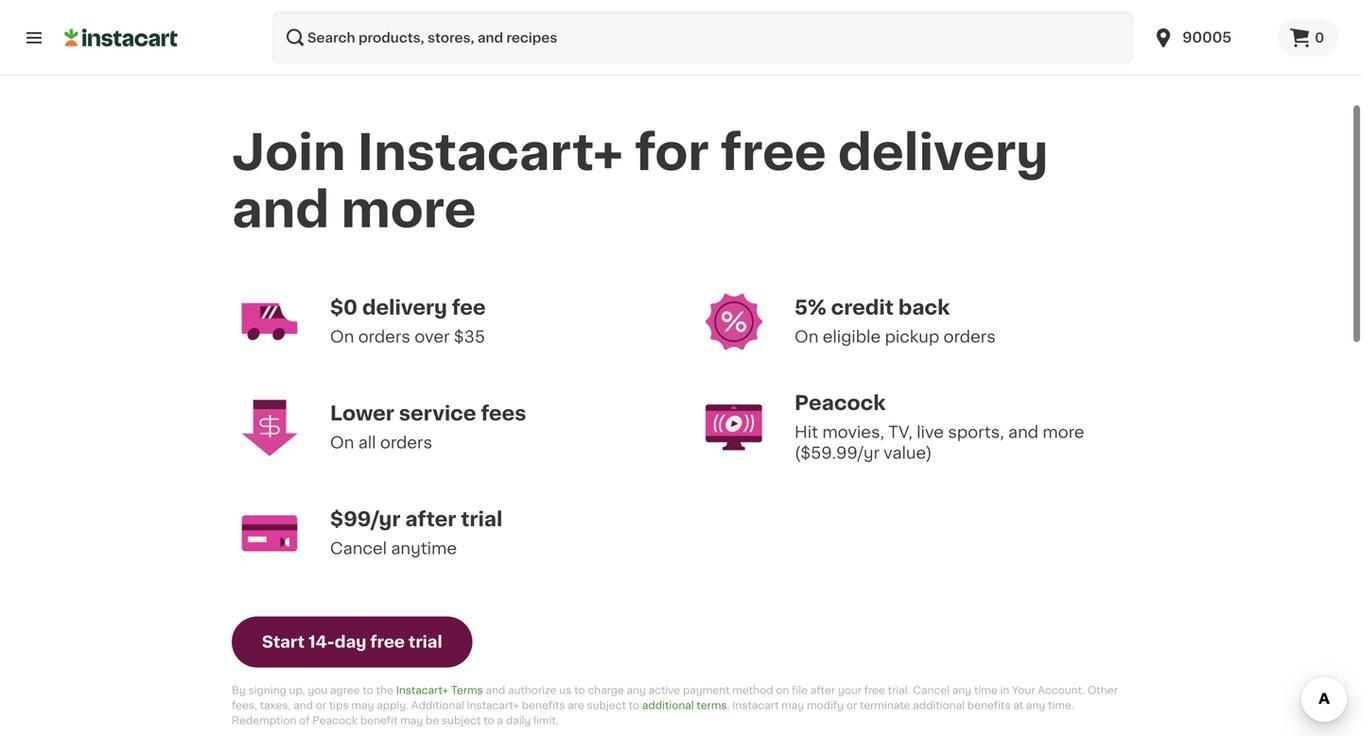 Task type: describe. For each thing, give the bounding box(es) containing it.
0 vertical spatial peacock
[[795, 394, 886, 413]]

0 button
[[1277, 19, 1339, 57]]

instacart+ inside the and authorize us to charge any active payment method on file after your free trial. cancel any time in your account. other fees, taxes, and or tips may apply. additional instacart+ benefits are subject to
[[467, 701, 519, 711]]

terminate
[[860, 701, 910, 711]]

2 horizontal spatial any
[[1026, 701, 1045, 711]]

fees,
[[232, 701, 257, 711]]

your
[[1012, 686, 1035, 696]]

join
[[232, 129, 346, 177]]

eligible
[[823, 329, 881, 345]]

limit.
[[534, 716, 559, 727]]

tv,
[[888, 425, 913, 441]]

5% credit back
[[795, 298, 950, 318]]

payment
[[683, 686, 730, 696]]

orders down the $0 delivery fee
[[358, 329, 410, 345]]

on for lower service fees
[[330, 435, 354, 451]]

taxes,
[[260, 701, 291, 711]]

file
[[792, 686, 808, 696]]

0 horizontal spatial delivery
[[362, 298, 447, 318]]

may for redemption of peacock benefit may be subject to a daily limit.
[[400, 716, 423, 727]]

tips
[[329, 701, 349, 711]]

instacart
[[732, 701, 779, 711]]

other
[[1088, 686, 1118, 696]]

authorize
[[508, 686, 557, 696]]

join instacart+ for free delivery and more
[[232, 129, 1060, 234]]

are
[[568, 701, 584, 711]]

on orders over $35
[[330, 329, 485, 345]]

terms
[[697, 701, 727, 711]]

redemption
[[232, 716, 296, 727]]

lower service fees
[[330, 404, 526, 424]]

redemption of peacock benefit may be subject to a daily limit.
[[232, 701, 1077, 727]]

charge
[[588, 686, 624, 696]]

free for delivery
[[721, 129, 826, 177]]

1 horizontal spatial any
[[952, 686, 972, 696]]

terms
[[451, 686, 483, 696]]

in
[[1000, 686, 1010, 696]]

may for additional terms . instacart may modify or terminate additional benefits at any time.
[[782, 701, 804, 711]]

free for trial
[[370, 635, 405, 651]]

start 14-day free trial button
[[232, 617, 473, 668]]

fees
[[481, 404, 526, 424]]

time.
[[1048, 701, 1074, 711]]

day
[[335, 635, 366, 651]]

start 14-day free trial
[[262, 635, 442, 651]]

and right terms
[[486, 686, 505, 696]]

your
[[838, 686, 862, 696]]

hit
[[795, 425, 818, 441]]

method
[[732, 686, 773, 696]]

additional terms link
[[642, 701, 727, 711]]

service
[[399, 404, 476, 424]]

subject inside the and authorize us to charge any active payment method on file after your free trial. cancel any time in your account. other fees, taxes, and or tips may apply. additional instacart+ benefits are subject to
[[587, 701, 626, 711]]

delivery inside join instacart+ for free delivery and more
[[838, 129, 1049, 177]]

account.
[[1038, 686, 1085, 696]]

daily
[[506, 716, 531, 727]]

more for join instacart+ for free delivery and more
[[341, 186, 476, 234]]

$35
[[454, 329, 485, 345]]

may inside the and authorize us to charge any active payment method on file after your free trial. cancel any time in your account. other fees, taxes, and or tips may apply. additional instacart+ benefits are subject to
[[351, 701, 374, 711]]

and inside hit movies, tv, live sports, and more ($59.99/yr value)
[[1008, 425, 1039, 441]]

instacart+ terms link
[[396, 686, 483, 696]]

at
[[1013, 701, 1024, 711]]

$0 delivery fee
[[330, 298, 486, 318]]

up,
[[289, 686, 305, 696]]

anytime
[[391, 541, 457, 557]]

movies,
[[822, 425, 884, 441]]

modify
[[807, 701, 844, 711]]

to inside redemption of peacock benefit may be subject to a daily limit.
[[484, 716, 494, 727]]

90005
[[1182, 31, 1232, 44]]

time
[[974, 686, 998, 696]]

on for 5% credit back
[[795, 329, 819, 345]]



Task type: locate. For each thing, give the bounding box(es) containing it.
1 horizontal spatial delivery
[[838, 129, 1049, 177]]

1 or from the left
[[316, 701, 326, 711]]

instacart+
[[357, 129, 624, 177], [396, 686, 449, 696], [467, 701, 519, 711]]

0 vertical spatial instacart+
[[357, 129, 624, 177]]

1 vertical spatial more
[[1043, 425, 1084, 441]]

$99/yr after trial
[[330, 510, 503, 530]]

on for $0 delivery fee
[[330, 329, 354, 345]]

active
[[649, 686, 680, 696]]

and authorize us to charge any active payment method on file after your free trial. cancel any time in your account. other fees, taxes, and or tips may apply. additional instacart+ benefits are subject to
[[232, 686, 1120, 711]]

2 additional from the left
[[913, 701, 965, 711]]

90005 button
[[1152, 11, 1266, 64]]

all
[[358, 435, 376, 451]]

more
[[341, 186, 476, 234], [1043, 425, 1084, 441]]

1 horizontal spatial free
[[721, 129, 826, 177]]

$99/yr
[[330, 510, 401, 530]]

cancel anytime
[[330, 541, 457, 557]]

signing
[[248, 686, 286, 696]]

benefits up limit.
[[522, 701, 565, 711]]

on
[[330, 329, 354, 345], [795, 329, 819, 345], [330, 435, 354, 451]]

to right us
[[574, 686, 585, 696]]

benefit
[[360, 716, 398, 727]]

1 vertical spatial subject
[[442, 716, 481, 727]]

after inside the and authorize us to charge any active payment method on file after your free trial. cancel any time in your account. other fees, taxes, and or tips may apply. additional instacart+ benefits are subject to
[[810, 686, 835, 696]]

1 horizontal spatial trial
[[461, 510, 503, 530]]

and down join
[[232, 186, 330, 234]]

start
[[262, 635, 305, 651]]

or
[[316, 701, 326, 711], [846, 701, 857, 711]]

2 horizontal spatial free
[[864, 686, 885, 696]]

on
[[776, 686, 789, 696]]

and right sports,
[[1008, 425, 1039, 441]]

be
[[426, 716, 439, 727]]

after up modify
[[810, 686, 835, 696]]

fee
[[452, 298, 486, 318]]

1 vertical spatial delivery
[[362, 298, 447, 318]]

1 horizontal spatial cancel
[[913, 686, 950, 696]]

1 horizontal spatial after
[[810, 686, 835, 696]]

0 horizontal spatial peacock
[[313, 716, 358, 727]]

the
[[376, 686, 393, 696]]

0 vertical spatial more
[[341, 186, 476, 234]]

cancel
[[330, 541, 387, 557], [913, 686, 950, 696]]

.
[[727, 701, 730, 711]]

1 vertical spatial cancel
[[913, 686, 950, 696]]

may
[[351, 701, 374, 711], [782, 701, 804, 711], [400, 716, 423, 727]]

1 vertical spatial instacart+
[[396, 686, 449, 696]]

5%
[[795, 298, 826, 318]]

0 vertical spatial subject
[[587, 701, 626, 711]]

0 horizontal spatial subject
[[442, 716, 481, 727]]

benefits
[[522, 701, 565, 711], [967, 701, 1011, 711]]

or down "you" at the bottom of the page
[[316, 701, 326, 711]]

agree
[[330, 686, 360, 696]]

90005 button
[[1141, 11, 1277, 64]]

by signing up, you agree to the instacart+ terms
[[232, 686, 483, 696]]

orders
[[358, 329, 410, 345], [944, 329, 996, 345], [380, 435, 432, 451]]

live
[[917, 425, 944, 441]]

peacock
[[795, 394, 886, 413], [313, 716, 358, 727]]

Search field
[[272, 11, 1133, 64]]

instacart+ inside join instacart+ for free delivery and more
[[357, 129, 624, 177]]

to
[[363, 686, 373, 696], [574, 686, 585, 696], [629, 701, 640, 711], [484, 716, 494, 727]]

any right at
[[1026, 701, 1045, 711]]

free inside join instacart+ for free delivery and more
[[721, 129, 826, 177]]

1 vertical spatial trial
[[409, 635, 442, 651]]

additional right terminate
[[913, 701, 965, 711]]

credit
[[831, 298, 894, 318]]

0
[[1315, 31, 1324, 44]]

2 horizontal spatial may
[[782, 701, 804, 711]]

subject inside redemption of peacock benefit may be subject to a daily limit.
[[442, 716, 481, 727]]

$0
[[330, 298, 358, 318]]

peacock up 'movies,'
[[795, 394, 886, 413]]

more inside hit movies, tv, live sports, and more ($59.99/yr value)
[[1043, 425, 1084, 441]]

0 horizontal spatial free
[[370, 635, 405, 651]]

or inside the and authorize us to charge any active payment method on file after your free trial. cancel any time in your account. other fees, taxes, and or tips may apply. additional instacart+ benefits are subject to
[[316, 701, 326, 711]]

0 horizontal spatial trial
[[409, 635, 442, 651]]

free inside the and authorize us to charge any active payment method on file after your free trial. cancel any time in your account. other fees, taxes, and or tips may apply. additional instacart+ benefits are subject to
[[864, 686, 885, 696]]

0 horizontal spatial may
[[351, 701, 374, 711]]

pickup
[[885, 329, 939, 345]]

subject
[[587, 701, 626, 711], [442, 716, 481, 727]]

cancel inside the and authorize us to charge any active payment method on file after your free trial. cancel any time in your account. other fees, taxes, and or tips may apply. additional instacart+ benefits are subject to
[[913, 686, 950, 696]]

0 horizontal spatial benefits
[[522, 701, 565, 711]]

0 horizontal spatial after
[[405, 510, 456, 530]]

2 or from the left
[[846, 701, 857, 711]]

lower
[[330, 404, 394, 424]]

more for hit movies, tv, live sports, and more ($59.99/yr value)
[[1043, 425, 1084, 441]]

1 additional from the left
[[642, 701, 694, 711]]

sports,
[[948, 425, 1004, 441]]

additional down active
[[642, 701, 694, 711]]

None search field
[[272, 11, 1133, 64]]

to left the
[[363, 686, 373, 696]]

2 vertical spatial instacart+
[[467, 701, 519, 711]]

benefits inside the and authorize us to charge any active payment method on file after your free trial. cancel any time in your account. other fees, taxes, and or tips may apply. additional instacart+ benefits are subject to
[[522, 701, 565, 711]]

1 benefits from the left
[[522, 701, 565, 711]]

trial
[[461, 510, 503, 530], [409, 635, 442, 651]]

or down the your
[[846, 701, 857, 711]]

trial.
[[888, 686, 910, 696]]

after up anytime
[[405, 510, 456, 530]]

value)
[[884, 446, 932, 462]]

free
[[721, 129, 826, 177], [370, 635, 405, 651], [864, 686, 885, 696]]

0 vertical spatial after
[[405, 510, 456, 530]]

any left active
[[627, 686, 646, 696]]

peacock inside redemption of peacock benefit may be subject to a daily limit.
[[313, 716, 358, 727]]

0 horizontal spatial more
[[341, 186, 476, 234]]

free inside button
[[370, 635, 405, 651]]

any left time
[[952, 686, 972, 696]]

2 vertical spatial free
[[864, 686, 885, 696]]

and inside join instacart+ for free delivery and more
[[232, 186, 330, 234]]

any
[[627, 686, 646, 696], [952, 686, 972, 696], [1026, 701, 1045, 711]]

on left all
[[330, 435, 354, 451]]

0 vertical spatial trial
[[461, 510, 503, 530]]

0 horizontal spatial cancel
[[330, 541, 387, 557]]

may down by signing up, you agree to the instacart+ terms
[[351, 701, 374, 711]]

apply.
[[377, 701, 409, 711]]

subject down additional
[[442, 716, 481, 727]]

cancel right trial.
[[913, 686, 950, 696]]

and up of
[[293, 701, 313, 711]]

1 horizontal spatial may
[[400, 716, 423, 727]]

peacock down the tips
[[313, 716, 358, 727]]

1 vertical spatial free
[[370, 635, 405, 651]]

additional terms . instacart may modify or terminate additional benefits at any time.
[[642, 701, 1074, 711]]

by
[[232, 686, 246, 696]]

additional
[[642, 701, 694, 711], [913, 701, 965, 711]]

1 horizontal spatial or
[[846, 701, 857, 711]]

instacart logo image
[[64, 26, 178, 49]]

a
[[497, 716, 503, 727]]

may inside redemption of peacock benefit may be subject to a daily limit.
[[400, 716, 423, 727]]

more inside join instacart+ for free delivery and more
[[341, 186, 476, 234]]

to left a
[[484, 716, 494, 727]]

0 horizontal spatial any
[[627, 686, 646, 696]]

and
[[232, 186, 330, 234], [1008, 425, 1039, 441], [486, 686, 505, 696], [293, 701, 313, 711]]

0 vertical spatial cancel
[[330, 541, 387, 557]]

you
[[308, 686, 328, 696]]

may left be
[[400, 716, 423, 727]]

benefits down time
[[967, 701, 1011, 711]]

($59.99/yr
[[795, 446, 880, 462]]

after
[[405, 510, 456, 530], [810, 686, 835, 696]]

delivery
[[838, 129, 1049, 177], [362, 298, 447, 318]]

over
[[415, 329, 450, 345]]

1 horizontal spatial additional
[[913, 701, 965, 711]]

may down file
[[782, 701, 804, 711]]

14-
[[308, 635, 335, 651]]

2 benefits from the left
[[967, 701, 1011, 711]]

0 horizontal spatial or
[[316, 701, 326, 711]]

for
[[635, 129, 709, 177]]

subject down charge
[[587, 701, 626, 711]]

1 horizontal spatial benefits
[[967, 701, 1011, 711]]

on eligible pickup orders
[[795, 329, 996, 345]]

trial inside button
[[409, 635, 442, 651]]

1 horizontal spatial subject
[[587, 701, 626, 711]]

0 vertical spatial free
[[721, 129, 826, 177]]

additional
[[411, 701, 464, 711]]

orders down back
[[944, 329, 996, 345]]

to left additional terms link
[[629, 701, 640, 711]]

cancel down $99/yr
[[330, 541, 387, 557]]

on down $0
[[330, 329, 354, 345]]

orders down lower service fees
[[380, 435, 432, 451]]

us
[[559, 686, 572, 696]]

1 horizontal spatial more
[[1043, 425, 1084, 441]]

1 vertical spatial after
[[810, 686, 835, 696]]

back
[[898, 298, 950, 318]]

hit movies, tv, live sports, and more ($59.99/yr value)
[[795, 425, 1089, 462]]

0 vertical spatial delivery
[[838, 129, 1049, 177]]

on all orders
[[330, 435, 432, 451]]

1 horizontal spatial peacock
[[795, 394, 886, 413]]

on down 5%
[[795, 329, 819, 345]]

of
[[299, 716, 310, 727]]

0 horizontal spatial additional
[[642, 701, 694, 711]]

1 vertical spatial peacock
[[313, 716, 358, 727]]



Task type: vqa. For each thing, say whether or not it's contained in the screenshot.
see at top left
no



